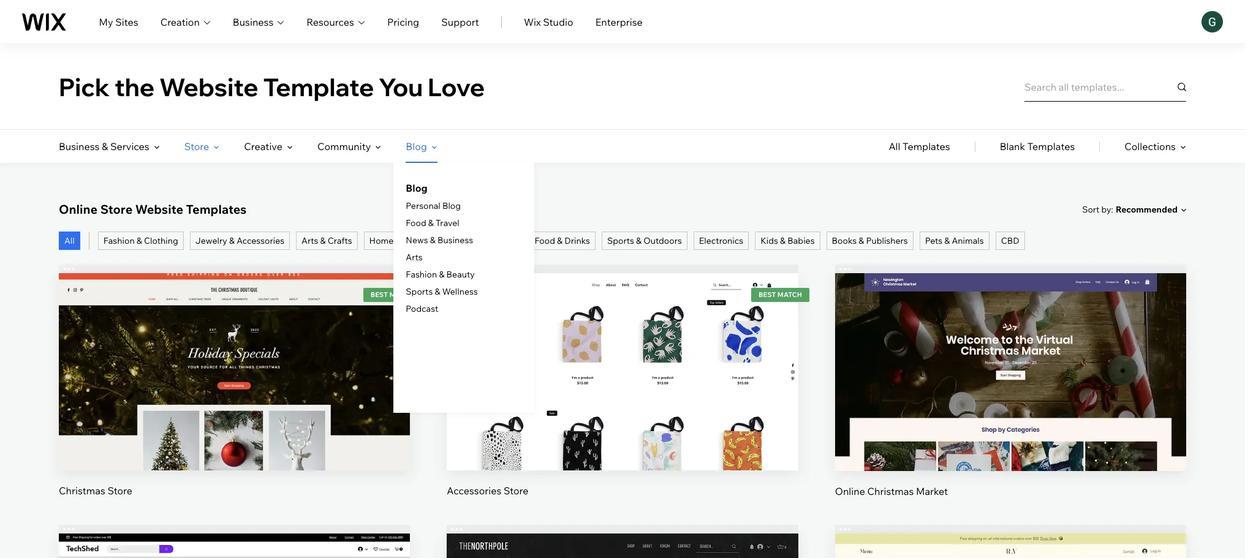 Task type: describe. For each thing, give the bounding box(es) containing it.
enterprise
[[595, 16, 643, 28]]

2 vertical spatial blog
[[442, 200, 461, 211]]

business & services
[[59, 140, 149, 153]]

babies
[[788, 235, 815, 246]]

jewelry
[[195, 235, 227, 246]]

pets
[[925, 235, 942, 246]]

my sites link
[[99, 14, 138, 29]]

fashion & clothing
[[103, 235, 178, 246]]

recommended
[[1116, 204, 1178, 215]]

accessories store group
[[447, 265, 798, 498]]

electronics link
[[694, 232, 749, 250]]

by:
[[1101, 204, 1113, 215]]

sort by:
[[1082, 204, 1113, 215]]

food & drinks
[[535, 235, 590, 246]]

the
[[115, 71, 155, 102]]

business button
[[233, 14, 284, 29]]

electronics
[[699, 235, 743, 246]]

fashion & beauty link
[[406, 269, 475, 280]]

& for home & decor
[[395, 235, 401, 246]]

crafts
[[328, 235, 352, 246]]

kids & babies link
[[755, 232, 820, 250]]

store for accessories store
[[504, 485, 528, 497]]

profile image image
[[1202, 11, 1223, 32]]

collections
[[1124, 140, 1176, 153]]

business inside blog personal blog food & travel news & business arts fashion & beauty sports & wellness podcast
[[438, 235, 473, 246]]

love
[[428, 71, 485, 102]]

store for online store website templates
[[100, 202, 133, 217]]

travel
[[436, 218, 459, 229]]

0 horizontal spatial fashion
[[103, 235, 135, 246]]

wix
[[524, 16, 541, 28]]

enterprise link
[[595, 14, 643, 29]]

blank templates link
[[1000, 130, 1075, 163]]

home & decor link
[[364, 232, 432, 250]]

pricing link
[[387, 14, 419, 29]]

creative
[[244, 140, 282, 153]]

categories by subject element
[[59, 130, 535, 413]]

online store website templates - home goods store image
[[835, 533, 1186, 558]]

support
[[441, 16, 479, 28]]

& up sports & wellness link
[[439, 269, 445, 280]]

support link
[[441, 14, 479, 29]]

home
[[369, 235, 394, 246]]

services
[[110, 140, 149, 153]]

my
[[99, 16, 113, 28]]

pets & animals link
[[919, 232, 989, 250]]

podcast link
[[406, 303, 438, 314]]

animals
[[952, 235, 984, 246]]

blog personal blog food & travel news & business arts fashion & beauty sports & wellness podcast
[[406, 182, 478, 314]]

sites
[[115, 16, 138, 28]]

& right news
[[430, 235, 436, 246]]

& for food & drinks
[[557, 235, 563, 246]]

arts inside blog personal blog food & travel news & business arts fashion & beauty sports & wellness podcast
[[406, 252, 423, 263]]

clothing
[[144, 235, 178, 246]]

wix studio link
[[524, 14, 573, 29]]

studio
[[543, 16, 573, 28]]

pick the website template you love
[[59, 71, 485, 102]]

view button for christmas store
[[205, 381, 264, 410]]

online store website templates - christmas store image
[[59, 273, 410, 471]]

beauty inside blog personal blog food & travel news & business arts fashion & beauty sports & wellness podcast
[[446, 269, 475, 280]]

wellness inside blog personal blog food & travel news & business arts fashion & beauty sports & wellness podcast
[[442, 286, 478, 297]]

books
[[832, 235, 857, 246]]

online christmas market
[[835, 485, 948, 497]]

view for christmas store
[[223, 389, 246, 401]]

home & decor
[[369, 235, 427, 246]]

& for beauty & wellness
[[474, 235, 480, 246]]

template
[[263, 71, 374, 102]]

sports & outdoors link
[[602, 232, 687, 250]]

all for all templates
[[889, 140, 900, 153]]

blank templates
[[1000, 140, 1075, 153]]

fashion inside blog personal blog food & travel news & business arts fashion & beauty sports & wellness podcast
[[406, 269, 437, 280]]

& for arts & crafts
[[320, 235, 326, 246]]

creation
[[160, 16, 200, 28]]

categories. use the left and right arrow keys to navigate the menu element
[[0, 130, 1245, 413]]

drinks
[[564, 235, 590, 246]]

outdoors
[[643, 235, 682, 246]]

resources button
[[307, 14, 365, 29]]

books & publishers link
[[826, 232, 913, 250]]

0 vertical spatial arts
[[302, 235, 318, 246]]

resources
[[307, 16, 354, 28]]

website for store
[[135, 202, 183, 217]]

Search search field
[[1024, 72, 1186, 101]]

online store website templates - backpack store image
[[447, 533, 798, 558]]



Task type: locate. For each thing, give the bounding box(es) containing it.
online for online christmas market
[[835, 485, 865, 497]]

0 horizontal spatial all
[[64, 235, 75, 246]]

podcast
[[406, 303, 438, 314]]

& left services at the left of page
[[102, 140, 108, 153]]

books & publishers
[[832, 235, 908, 246]]

1 vertical spatial blog
[[406, 182, 428, 194]]

arts left crafts
[[302, 235, 318, 246]]

0 vertical spatial food
[[406, 218, 426, 229]]

0 vertical spatial sports
[[607, 235, 634, 246]]

1 horizontal spatial food
[[535, 235, 555, 246]]

& right books
[[859, 235, 864, 246]]

fashion left clothing
[[103, 235, 135, 246]]

0 horizontal spatial business
[[59, 140, 100, 153]]

1 horizontal spatial edit button
[[981, 339, 1040, 368]]

blog up the personal
[[406, 182, 428, 194]]

wellness
[[482, 235, 517, 246], [442, 286, 478, 297]]

1 horizontal spatial business
[[233, 16, 273, 28]]

fashion down the arts link
[[406, 269, 437, 280]]

online
[[59, 202, 98, 217], [835, 485, 865, 497]]

wellness down 'fashion & beauty' link
[[442, 286, 478, 297]]

community
[[317, 140, 371, 153]]

1 vertical spatial arts
[[406, 252, 423, 263]]

1 horizontal spatial all
[[889, 140, 900, 153]]

0 vertical spatial beauty
[[444, 235, 472, 246]]

jewelry & accessories link
[[190, 232, 290, 250]]

beauty & wellness link
[[439, 232, 523, 250]]

& for sports & outdoors
[[636, 235, 642, 246]]

1 horizontal spatial accessories
[[447, 485, 501, 497]]

sports up podcast
[[406, 286, 433, 297]]

& left outdoors
[[636, 235, 642, 246]]

sports inside blog personal blog food & travel news & business arts fashion & beauty sports & wellness podcast
[[406, 286, 433, 297]]

business
[[233, 16, 273, 28], [59, 140, 100, 153], [438, 235, 473, 246]]

1 christmas from the left
[[59, 485, 105, 497]]

decor
[[403, 235, 427, 246]]

2 christmas from the left
[[867, 485, 914, 497]]

accessories store
[[447, 485, 528, 497]]

edit for online christmas market
[[1001, 348, 1020, 360]]

templates for all templates
[[903, 140, 950, 153]]

templates
[[903, 140, 950, 153], [1027, 140, 1075, 153], [186, 202, 247, 217]]

edit button for christmas store
[[205, 339, 264, 368]]

& left drinks
[[557, 235, 563, 246]]

store for christmas store
[[107, 485, 132, 497]]

1 horizontal spatial templates
[[903, 140, 950, 153]]

view button inside christmas store group
[[205, 381, 264, 410]]

view button for online christmas market
[[981, 381, 1040, 410]]

blog for blog personal blog food & travel news & business arts fashion & beauty sports & wellness podcast
[[406, 182, 428, 194]]

1 vertical spatial website
[[135, 202, 183, 217]]

templates for blank templates
[[1027, 140, 1075, 153]]

2 horizontal spatial templates
[[1027, 140, 1075, 153]]

1 horizontal spatial fashion
[[406, 269, 437, 280]]

news & business link
[[406, 235, 473, 246]]

0 vertical spatial business
[[233, 16, 273, 28]]

0 horizontal spatial food
[[406, 218, 426, 229]]

& for jewelry & accessories
[[229, 235, 235, 246]]

store inside christmas store group
[[107, 485, 132, 497]]

accessories inside group
[[447, 485, 501, 497]]

view for online christmas market
[[999, 389, 1022, 401]]

website for the
[[159, 71, 258, 102]]

1 view from the left
[[223, 389, 246, 401]]

view button inside 'online christmas market' group
[[981, 381, 1040, 410]]

store inside accessories store group
[[504, 485, 528, 497]]

1 horizontal spatial view
[[999, 389, 1022, 401]]

website
[[159, 71, 258, 102], [135, 202, 183, 217]]

0 horizontal spatial templates
[[186, 202, 247, 217]]

0 vertical spatial all
[[889, 140, 900, 153]]

0 horizontal spatial arts
[[302, 235, 318, 246]]

fashion & clothing link
[[98, 232, 184, 250]]

wellness right blog personal blog food & travel news & business arts fashion & beauty sports & wellness podcast
[[482, 235, 517, 246]]

online christmas market group
[[835, 265, 1186, 498]]

christmas store group
[[59, 265, 410, 498]]

blank
[[1000, 140, 1025, 153]]

cbd
[[1001, 235, 1019, 246]]

all
[[889, 140, 900, 153], [64, 235, 75, 246]]

sports left outdoors
[[607, 235, 634, 246]]

2 horizontal spatial business
[[438, 235, 473, 246]]

0 horizontal spatial online
[[59, 202, 98, 217]]

1 edit button from the left
[[205, 339, 264, 368]]

beauty & wellness
[[444, 235, 517, 246]]

beauty
[[444, 235, 472, 246], [446, 269, 475, 280]]

food & travel link
[[406, 218, 459, 229]]

food & drinks link
[[529, 232, 596, 250]]

all for all
[[64, 235, 75, 246]]

jewelry & accessories
[[195, 235, 284, 246]]

0 vertical spatial website
[[159, 71, 258, 102]]

& right kids
[[780, 235, 786, 246]]

view inside christmas store group
[[223, 389, 246, 401]]

0 horizontal spatial view button
[[205, 381, 264, 410]]

all link
[[59, 232, 80, 250]]

edit inside christmas store group
[[225, 348, 244, 360]]

& right jewelry
[[229, 235, 235, 246]]

2 view from the left
[[999, 389, 1022, 401]]

online store website templates - accessories store image
[[447, 273, 798, 471]]

& for books & publishers
[[859, 235, 864, 246]]

0 vertical spatial fashion
[[103, 235, 135, 246]]

online store website templates
[[59, 202, 247, 217]]

business inside popup button
[[233, 16, 273, 28]]

kids
[[760, 235, 778, 246]]

pets & animals
[[925, 235, 984, 246]]

sports
[[607, 235, 634, 246], [406, 286, 433, 297]]

online for online store website templates
[[59, 202, 98, 217]]

all templates
[[889, 140, 950, 153]]

& down 'fashion & beauty' link
[[435, 286, 440, 297]]

& right news & business 'link'
[[474, 235, 480, 246]]

1 vertical spatial online
[[835, 485, 865, 497]]

beauty down travel
[[444, 235, 472, 246]]

blog up blog link
[[406, 140, 427, 153]]

view inside 'online christmas market' group
[[999, 389, 1022, 401]]

& right pets
[[944, 235, 950, 246]]

1 horizontal spatial arts
[[406, 252, 423, 263]]

all templates link
[[889, 130, 950, 163]]

0 horizontal spatial edit button
[[205, 339, 264, 368]]

0 horizontal spatial christmas
[[59, 485, 105, 497]]

personal blog link
[[406, 200, 461, 211]]

sort
[[1082, 204, 1099, 215]]

food up news
[[406, 218, 426, 229]]

online store website templates - electronics store image
[[59, 533, 410, 558]]

arts
[[302, 235, 318, 246], [406, 252, 423, 263]]

& for business & services
[[102, 140, 108, 153]]

&
[[102, 140, 108, 153], [428, 218, 434, 229], [430, 235, 436, 246], [136, 235, 142, 246], [229, 235, 235, 246], [320, 235, 326, 246], [395, 235, 401, 246], [474, 235, 480, 246], [557, 235, 563, 246], [636, 235, 642, 246], [780, 235, 786, 246], [859, 235, 864, 246], [944, 235, 950, 246], [439, 269, 445, 280], [435, 286, 440, 297]]

1 vertical spatial accessories
[[447, 485, 501, 497]]

christmas store
[[59, 485, 132, 497]]

sports & outdoors
[[607, 235, 682, 246]]

kids & babies
[[760, 235, 815, 246]]

& for kids & babies
[[780, 235, 786, 246]]

pick
[[59, 71, 110, 102]]

1 edit from the left
[[225, 348, 244, 360]]

1 vertical spatial beauty
[[446, 269, 475, 280]]

0 vertical spatial accessories
[[237, 235, 284, 246]]

business for business & services
[[59, 140, 100, 153]]

view
[[223, 389, 246, 401], [999, 389, 1022, 401]]

2 edit from the left
[[1001, 348, 1020, 360]]

creation button
[[160, 14, 211, 29]]

business for business
[[233, 16, 273, 28]]

blog
[[406, 140, 427, 153], [406, 182, 428, 194], [442, 200, 461, 211]]

pricing
[[387, 16, 419, 28]]

0 horizontal spatial accessories
[[237, 235, 284, 246]]

0 vertical spatial wellness
[[482, 235, 517, 246]]

1 vertical spatial food
[[535, 235, 555, 246]]

edit button inside christmas store group
[[205, 339, 264, 368]]

market
[[916, 485, 948, 497]]

arts down decor
[[406, 252, 423, 263]]

& left decor
[[395, 235, 401, 246]]

1 horizontal spatial online
[[835, 485, 865, 497]]

2 view button from the left
[[981, 381, 1040, 410]]

1 horizontal spatial wellness
[[482, 235, 517, 246]]

store
[[184, 140, 209, 153], [100, 202, 133, 217], [107, 485, 132, 497], [504, 485, 528, 497]]

& for pets & animals
[[944, 235, 950, 246]]

1 vertical spatial fashion
[[406, 269, 437, 280]]

edit
[[225, 348, 244, 360], [1001, 348, 1020, 360]]

store inside categories by subject element
[[184, 140, 209, 153]]

0 vertical spatial online
[[59, 202, 98, 217]]

0 horizontal spatial edit
[[225, 348, 244, 360]]

fashion
[[103, 235, 135, 246], [406, 269, 437, 280]]

& left clothing
[[136, 235, 142, 246]]

1 vertical spatial wellness
[[442, 286, 478, 297]]

generic categories element
[[889, 130, 1186, 163]]

& for fashion & clothing
[[136, 235, 142, 246]]

2 vertical spatial business
[[438, 235, 473, 246]]

arts link
[[406, 252, 423, 263]]

christmas
[[59, 485, 105, 497], [867, 485, 914, 497]]

2 edit button from the left
[[981, 339, 1040, 368]]

1 vertical spatial all
[[64, 235, 75, 246]]

edit for christmas store
[[225, 348, 244, 360]]

news
[[406, 235, 428, 246]]

online inside group
[[835, 485, 865, 497]]

arts & crafts
[[302, 235, 352, 246]]

1 horizontal spatial view button
[[981, 381, 1040, 410]]

1 horizontal spatial sports
[[607, 235, 634, 246]]

arts & crafts link
[[296, 232, 358, 250]]

blog link
[[406, 181, 428, 195]]

1 horizontal spatial edit
[[1001, 348, 1020, 360]]

online store website templates - online christmas market image
[[835, 273, 1186, 471]]

0 horizontal spatial wellness
[[442, 286, 478, 297]]

& left travel
[[428, 218, 434, 229]]

None search field
[[1024, 72, 1186, 101]]

1 horizontal spatial christmas
[[867, 485, 914, 497]]

& left crafts
[[320, 235, 326, 246]]

edit inside 'online christmas market' group
[[1001, 348, 1020, 360]]

food inside blog personal blog food & travel news & business arts fashion & beauty sports & wellness podcast
[[406, 218, 426, 229]]

0 horizontal spatial view
[[223, 389, 246, 401]]

edit button inside 'online christmas market' group
[[981, 339, 1040, 368]]

edit button
[[205, 339, 264, 368], [981, 339, 1040, 368]]

publishers
[[866, 235, 908, 246]]

cbd link
[[995, 232, 1025, 250]]

0 vertical spatial blog
[[406, 140, 427, 153]]

beauty up sports & wellness link
[[446, 269, 475, 280]]

wix studio
[[524, 16, 573, 28]]

blog up travel
[[442, 200, 461, 211]]

personal
[[406, 200, 440, 211]]

0 horizontal spatial sports
[[406, 286, 433, 297]]

edit button for online christmas market
[[981, 339, 1040, 368]]

all inside generic categories element
[[889, 140, 900, 153]]

you
[[379, 71, 423, 102]]

1 vertical spatial sports
[[406, 286, 433, 297]]

blog for blog
[[406, 140, 427, 153]]

sports & wellness link
[[406, 286, 478, 297]]

1 vertical spatial business
[[59, 140, 100, 153]]

1 view button from the left
[[205, 381, 264, 410]]

my sites
[[99, 16, 138, 28]]

food left drinks
[[535, 235, 555, 246]]



Task type: vqa. For each thing, say whether or not it's contained in the screenshot.
'that' within the With the right website builder, you won't have to deal with the mountains of minutia that other DIY site owners may face (e.g., installing security features by hand, fixing bugs on your own, etc.).
no



